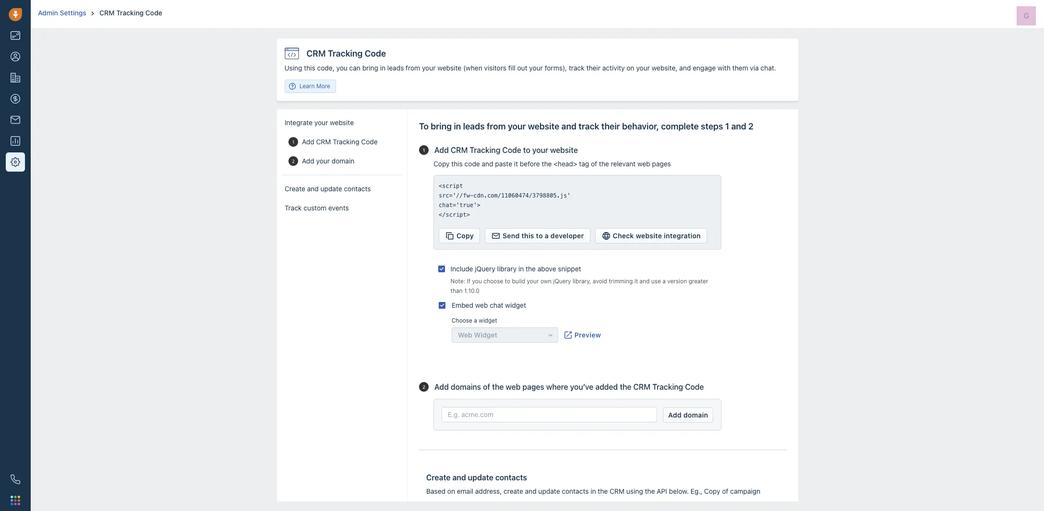 Task type: locate. For each thing, give the bounding box(es) containing it.
in
[[454, 121, 461, 132], [518, 265, 524, 273], [591, 488, 596, 496]]

1 vertical spatial copy
[[457, 232, 474, 240]]

0 vertical spatial create and update contacts
[[284, 185, 371, 193]]

2 horizontal spatial update
[[538, 488, 560, 496]]

library
[[497, 265, 517, 273]]

create and update contacts up the events
[[284, 185, 371, 193]]

1 horizontal spatial create
[[426, 474, 451, 482]]

create and update contacts up email
[[426, 474, 527, 482]]

and left use
[[640, 278, 650, 285]]

2 horizontal spatial of
[[722, 488, 728, 496]]

admin
[[38, 9, 58, 17]]

1 horizontal spatial it
[[635, 278, 638, 285]]

and inside include jquery library in the above snippet note: if you choose to build your own jquery library, avoid trimming it and use a version greater than 1.10.0
[[640, 278, 650, 285]]

web
[[637, 160, 650, 168], [475, 301, 488, 310], [506, 383, 521, 392]]

it inside include jquery library in the above snippet note: if you choose to build your own jquery library, avoid trimming it and use a version greater than 1.10.0
[[635, 278, 638, 285]]

domain
[[331, 157, 354, 165], [684, 411, 708, 420]]

web right relevant
[[637, 160, 650, 168]]

it right paste
[[514, 160, 518, 168]]

1 horizontal spatial a
[[545, 232, 549, 240]]

copy this code and paste it before the <head> tag of the relevant web pages
[[434, 160, 671, 168]]

crm tracking code
[[99, 9, 162, 17]]

the
[[542, 160, 552, 168], [599, 160, 609, 168], [526, 265, 536, 273], [492, 383, 504, 392], [620, 383, 632, 392], [598, 488, 608, 496], [645, 488, 655, 496]]

you've
[[570, 383, 594, 392]]

add
[[302, 138, 314, 146], [434, 146, 449, 155], [302, 157, 314, 165], [434, 383, 449, 392], [668, 411, 682, 420]]

create
[[284, 185, 305, 193], [426, 474, 451, 482]]

update up the events
[[320, 185, 342, 193]]

<head>
[[554, 160, 577, 168]]

website up "copy this code and paste it before the <head> tag of the relevant web pages"
[[528, 121, 559, 132]]

to
[[523, 146, 530, 155], [536, 232, 543, 240], [505, 278, 510, 285]]

jquery up you at the left of the page
[[475, 265, 495, 273]]

choose a widget
[[452, 317, 497, 325]]

crm right added
[[633, 383, 651, 392]]

1 horizontal spatial to
[[523, 146, 530, 155]]

the right added
[[620, 383, 632, 392]]

integrate
[[284, 119, 312, 127]]

0 horizontal spatial this
[[451, 160, 463, 168]]

0 horizontal spatial in
[[454, 121, 461, 132]]

below.
[[669, 488, 689, 496]]

web widget button
[[452, 328, 558, 343]]

1 vertical spatial domain
[[684, 411, 708, 420]]

and up custom
[[307, 185, 318, 193]]

eg.,
[[691, 488, 702, 496]]

phone image
[[11, 475, 20, 485]]

to left developer
[[536, 232, 543, 240]]

add for add domain
[[668, 411, 682, 420]]

2 vertical spatial of
[[722, 488, 728, 496]]

1 vertical spatial a
[[663, 278, 666, 285]]

2 vertical spatial 2
[[422, 385, 425, 390]]

include jquery library in the above snippet note: if you choose to build your own jquery library, avoid trimming it and use a version greater than 1.10.0
[[451, 265, 708, 295]]

create up based on the bottom left
[[426, 474, 451, 482]]

this inside button
[[522, 232, 534, 240]]

2 vertical spatial a
[[474, 317, 477, 325]]

of right tag
[[591, 160, 597, 168]]

1 vertical spatial in
[[518, 265, 524, 273]]

0 horizontal spatial widget
[[479, 317, 497, 325]]

greater
[[689, 278, 708, 285]]

widget up widget
[[479, 317, 497, 325]]

to
[[419, 121, 429, 132]]

0 horizontal spatial copy
[[434, 160, 450, 168]]

1 vertical spatial it
[[635, 278, 638, 285]]

copy for copy this code and paste it before the <head> tag of the relevant web pages
[[434, 160, 450, 168]]

a right use
[[663, 278, 666, 285]]

0 vertical spatial it
[[514, 160, 518, 168]]

jquery down snippet
[[553, 278, 571, 285]]

0 vertical spatial 2
[[748, 121, 754, 132]]

your
[[314, 119, 328, 127], [508, 121, 526, 132], [532, 146, 548, 155], [316, 157, 330, 165], [527, 278, 539, 285]]

2 horizontal spatial a
[[663, 278, 666, 285]]

add inside button
[[668, 411, 682, 420]]

and left track
[[561, 121, 577, 132]]

choose
[[484, 278, 503, 285]]

domain inside button
[[684, 411, 708, 420]]

it
[[514, 160, 518, 168], [635, 278, 638, 285]]

use
[[651, 278, 661, 285]]

this right the send
[[522, 232, 534, 240]]

web left chat
[[475, 301, 488, 310]]

update right create
[[538, 488, 560, 496]]

learn more link
[[284, 80, 336, 93]]

1 horizontal spatial create and update contacts
[[426, 474, 527, 482]]

tag
[[579, 160, 589, 168]]

integrate your website
[[284, 119, 354, 127]]

the left api
[[645, 488, 655, 496]]

of left campaign
[[722, 488, 728, 496]]

web left "where"
[[506, 383, 521, 392]]

1 vertical spatial update
[[468, 474, 493, 482]]

track custom events
[[284, 204, 349, 212]]

create up track
[[284, 185, 305, 193]]

2 horizontal spatial copy
[[704, 488, 720, 496]]

2 left 'domains'
[[422, 385, 425, 390]]

0 vertical spatial of
[[591, 160, 597, 168]]

copy left code
[[434, 160, 450, 168]]

crm up code
[[451, 146, 468, 155]]

2 vertical spatial 1
[[423, 147, 425, 153]]

1 horizontal spatial 1
[[423, 147, 425, 153]]

and up email
[[452, 474, 466, 482]]

1 horizontal spatial this
[[522, 232, 534, 240]]

2 vertical spatial update
[[538, 488, 560, 496]]

widget right chat
[[505, 301, 526, 310]]

0 vertical spatial domain
[[331, 157, 354, 165]]

a
[[545, 232, 549, 240], [663, 278, 666, 285], [474, 317, 477, 325]]

a right choose
[[474, 317, 477, 325]]

web
[[458, 331, 472, 339]]

your up before on the top of the page
[[532, 146, 548, 155]]

this left code
[[451, 160, 463, 168]]

code
[[145, 9, 162, 17], [361, 138, 377, 146], [502, 146, 521, 155], [685, 383, 704, 392]]

2 left add your domain
[[292, 158, 295, 164]]

0 horizontal spatial a
[[474, 317, 477, 325]]

in inside include jquery library in the above snippet note: if you choose to build your own jquery library, avoid trimming it and use a version greater than 1.10.0
[[518, 265, 524, 273]]

from
[[487, 121, 506, 132]]

1 down integrate
[[292, 139, 294, 145]]

1 down to
[[423, 147, 425, 153]]

0 horizontal spatial web
[[475, 301, 488, 310]]

to inside include jquery library in the above snippet note: if you choose to build your own jquery library, avoid trimming it and use a version greater than 1.10.0
[[505, 278, 510, 285]]

and
[[561, 121, 577, 132], [731, 121, 746, 132], [482, 160, 493, 168], [307, 185, 318, 193], [640, 278, 650, 285], [452, 474, 466, 482], [525, 488, 537, 496]]

1 vertical spatial contacts
[[495, 474, 527, 482]]

1.10.0
[[464, 288, 479, 295]]

pages left "where"
[[523, 383, 544, 392]]

0 vertical spatial to
[[523, 146, 530, 155]]

0 horizontal spatial create
[[284, 185, 305, 193]]

0 vertical spatial contacts
[[344, 185, 371, 193]]

and right create
[[525, 488, 537, 496]]

in left using
[[591, 488, 596, 496]]

0 vertical spatial create
[[284, 185, 305, 193]]

add for add crm tracking code
[[302, 138, 314, 146]]

0 vertical spatial this
[[451, 160, 463, 168]]

on
[[447, 488, 455, 496]]

relevant
[[611, 160, 636, 168]]

copy inside button
[[457, 232, 474, 240]]

your right integrate
[[314, 119, 328, 127]]

send
[[503, 232, 520, 240]]

domains
[[451, 383, 481, 392]]

website
[[330, 119, 354, 127], [528, 121, 559, 132], [550, 146, 578, 155], [636, 232, 662, 240]]

copy right eg.,
[[704, 488, 720, 496]]

library,
[[573, 278, 591, 285]]

0 horizontal spatial pages
[[523, 383, 544, 392]]

0 vertical spatial widget
[[505, 301, 526, 310]]

in right bring
[[454, 121, 461, 132]]

embed
[[452, 301, 473, 310]]

check
[[613, 232, 634, 240]]

to up before on the top of the page
[[523, 146, 530, 155]]

website right check
[[636, 232, 662, 240]]

2 horizontal spatial 1
[[725, 121, 729, 132]]

the inside include jquery library in the above snippet note: if you choose to build your own jquery library, avoid trimming it and use a version greater than 1.10.0
[[526, 265, 536, 273]]

1 horizontal spatial web
[[506, 383, 521, 392]]

2
[[748, 121, 754, 132], [292, 158, 295, 164], [422, 385, 425, 390]]

copy up include
[[457, 232, 474, 240]]

1 vertical spatial this
[[522, 232, 534, 240]]

0 vertical spatial copy
[[434, 160, 450, 168]]

0 horizontal spatial of
[[483, 383, 490, 392]]

2 horizontal spatial web
[[637, 160, 650, 168]]

1 horizontal spatial widget
[[505, 301, 526, 310]]

pages
[[652, 160, 671, 168], [523, 383, 544, 392]]

a inside button
[[545, 232, 549, 240]]

copy
[[434, 160, 450, 168], [457, 232, 474, 240], [704, 488, 720, 496]]

0 horizontal spatial to
[[505, 278, 510, 285]]

2 vertical spatial to
[[505, 278, 510, 285]]

2 vertical spatial in
[[591, 488, 596, 496]]

None text field
[[439, 181, 716, 220]]

1 horizontal spatial jquery
[[553, 278, 571, 285]]

create and update contacts
[[284, 185, 371, 193], [426, 474, 527, 482]]

added
[[595, 383, 618, 392]]

website up <head>
[[550, 146, 578, 155]]

admin settings link
[[38, 9, 88, 17]]

chat
[[490, 301, 503, 310]]

your down the add crm tracking code
[[316, 157, 330, 165]]

add for add your domain
[[302, 157, 314, 165]]

jquery
[[475, 265, 495, 273], [553, 278, 571, 285]]

1 vertical spatial pages
[[523, 383, 544, 392]]

0 horizontal spatial update
[[320, 185, 342, 193]]

crm right settings
[[99, 9, 115, 17]]

0 vertical spatial a
[[545, 232, 549, 240]]

2 vertical spatial copy
[[704, 488, 720, 496]]

update up address,
[[468, 474, 493, 482]]

1 vertical spatial 1
[[292, 139, 294, 145]]

1 horizontal spatial in
[[518, 265, 524, 273]]

of right 'domains'
[[483, 383, 490, 392]]

the left above
[[526, 265, 536, 273]]

it right trimming
[[635, 278, 638, 285]]

a left developer
[[545, 232, 549, 240]]

to left build
[[505, 278, 510, 285]]

version
[[667, 278, 687, 285]]

pages right relevant
[[652, 160, 671, 168]]

admin settings
[[38, 9, 86, 17]]

track
[[579, 121, 599, 132]]

your left own
[[527, 278, 539, 285]]

steps
[[701, 121, 723, 132]]

0 vertical spatial jquery
[[475, 265, 495, 273]]

1 horizontal spatial update
[[468, 474, 493, 482]]

1 right steps
[[725, 121, 729, 132]]

complete
[[661, 121, 699, 132]]

2 horizontal spatial to
[[536, 232, 543, 240]]

0 vertical spatial 1
[[725, 121, 729, 132]]

0 horizontal spatial 1
[[292, 139, 294, 145]]

1 vertical spatial jquery
[[553, 278, 571, 285]]

crm
[[99, 9, 115, 17], [316, 138, 331, 146], [451, 146, 468, 155], [633, 383, 651, 392], [610, 488, 625, 496]]

0 horizontal spatial create and update contacts
[[284, 185, 371, 193]]

in up build
[[518, 265, 524, 273]]

above
[[538, 265, 556, 273]]

update
[[320, 185, 342, 193], [468, 474, 493, 482], [538, 488, 560, 496]]

and right steps
[[731, 121, 746, 132]]

2 vertical spatial web
[[506, 383, 521, 392]]

0 vertical spatial pages
[[652, 160, 671, 168]]

1 horizontal spatial copy
[[457, 232, 474, 240]]

1 vertical spatial to
[[536, 232, 543, 240]]

2 vertical spatial contacts
[[562, 488, 589, 496]]

snippet
[[558, 265, 581, 273]]

2 right steps
[[748, 121, 754, 132]]

1
[[725, 121, 729, 132], [292, 139, 294, 145], [423, 147, 425, 153]]

integration
[[664, 232, 701, 240]]

preview button
[[563, 328, 602, 343]]

1 horizontal spatial domain
[[684, 411, 708, 420]]

api
[[657, 488, 667, 496]]

0 horizontal spatial 2
[[292, 158, 295, 164]]

this
[[451, 160, 463, 168], [522, 232, 534, 240]]



Task type: describe. For each thing, give the bounding box(es) containing it.
2 horizontal spatial in
[[591, 488, 596, 496]]

add for add crm tracking code to your website
[[434, 146, 449, 155]]

1 vertical spatial create
[[426, 474, 451, 482]]

widget
[[474, 331, 497, 339]]

to inside button
[[536, 232, 543, 240]]

send this to a developer
[[503, 232, 584, 240]]

based
[[426, 488, 446, 496]]

before
[[520, 160, 540, 168]]

learn more
[[300, 83, 330, 90]]

leads
[[463, 121, 485, 132]]

add your domain
[[302, 157, 354, 165]]

1 vertical spatial 2
[[292, 158, 295, 164]]

send this to a developer button
[[485, 229, 590, 244]]

own
[[541, 278, 552, 285]]

choose
[[452, 317, 472, 325]]

a inside include jquery library in the above snippet note: if you choose to build your own jquery library, avoid trimming it and use a version greater than 1.10.0
[[663, 278, 666, 285]]

check website integration
[[613, 232, 701, 240]]

include
[[451, 265, 473, 273]]

1 horizontal spatial 2
[[422, 385, 425, 390]]

add for add domains of the web pages where you've added the crm tracking code
[[434, 383, 449, 392]]

add crm tracking code to your website
[[434, 146, 578, 155]]

0 horizontal spatial domain
[[331, 157, 354, 165]]

1 vertical spatial widget
[[479, 317, 497, 325]]

to bring in leads from your website and track their behavior, complete steps 1 and 2
[[419, 121, 754, 132]]

0 horizontal spatial it
[[514, 160, 518, 168]]

check website integration button
[[595, 229, 707, 244]]

0 horizontal spatial contacts
[[344, 185, 371, 193]]

1 horizontal spatial of
[[591, 160, 597, 168]]

trimming
[[609, 278, 633, 285]]

you
[[472, 278, 482, 285]]

your inside include jquery library in the above snippet note: if you choose to build your own jquery library, avoid trimming it and use a version greater than 1.10.0
[[527, 278, 539, 285]]

campaign
[[730, 488, 760, 496]]

the left using
[[598, 488, 608, 496]]

developer
[[551, 232, 584, 240]]

paste
[[495, 160, 512, 168]]

1 horizontal spatial pages
[[652, 160, 671, 168]]

phone element
[[6, 470, 25, 490]]

build
[[512, 278, 525, 285]]

1 horizontal spatial contacts
[[495, 474, 527, 482]]

0 vertical spatial in
[[454, 121, 461, 132]]

based on email address, create and update contacts in the crm using the api below. eg., copy of campaign
[[426, 488, 760, 496]]

1 vertical spatial create and update contacts
[[426, 474, 527, 482]]

the left relevant
[[599, 160, 609, 168]]

0 horizontal spatial jquery
[[475, 265, 495, 273]]

note:
[[451, 278, 465, 285]]

embed web chat widget
[[452, 301, 526, 310]]

copy button
[[439, 229, 480, 244]]

this for copy
[[451, 160, 463, 168]]

custom
[[303, 204, 326, 212]]

crm left using
[[610, 488, 625, 496]]

where
[[546, 383, 568, 392]]

settings
[[60, 9, 86, 17]]

the right 'domains'
[[492, 383, 504, 392]]

website inside button
[[636, 232, 662, 240]]

add domain button
[[663, 408, 713, 423]]

2 horizontal spatial 2
[[748, 121, 754, 132]]

your right from
[[508, 121, 526, 132]]

events
[[328, 204, 349, 212]]

0 vertical spatial update
[[320, 185, 342, 193]]

web widget
[[458, 331, 497, 339]]

create
[[504, 488, 523, 496]]

E.g. acme.com text field
[[442, 408, 657, 423]]

website up the add crm tracking code
[[330, 119, 354, 127]]

their
[[601, 121, 620, 132]]

add crm tracking code
[[302, 138, 377, 146]]

and right code
[[482, 160, 493, 168]]

copy for copy
[[457, 232, 474, 240]]

0 vertical spatial web
[[637, 160, 650, 168]]

preview
[[575, 331, 601, 339]]

code
[[465, 160, 480, 168]]

if
[[467, 278, 471, 285]]

using
[[626, 488, 643, 496]]

1 vertical spatial web
[[475, 301, 488, 310]]

this for send
[[522, 232, 534, 240]]

add domains of the web pages where you've added the crm tracking code
[[434, 383, 704, 392]]

2 horizontal spatial contacts
[[562, 488, 589, 496]]

add domain
[[668, 411, 708, 420]]

behavior,
[[622, 121, 659, 132]]

than
[[451, 288, 463, 295]]

the right before on the top of the page
[[542, 160, 552, 168]]

1 vertical spatial of
[[483, 383, 490, 392]]

learn
[[300, 83, 315, 90]]

address,
[[475, 488, 502, 496]]

avoid
[[593, 278, 607, 285]]

freshworks switcher image
[[11, 496, 20, 506]]

bring
[[431, 121, 452, 132]]

email
[[457, 488, 473, 496]]

crm down integrate your website
[[316, 138, 331, 146]]

more
[[316, 83, 330, 90]]

track
[[284, 204, 302, 212]]



Task type: vqa. For each thing, say whether or not it's contained in the screenshot.
by
no



